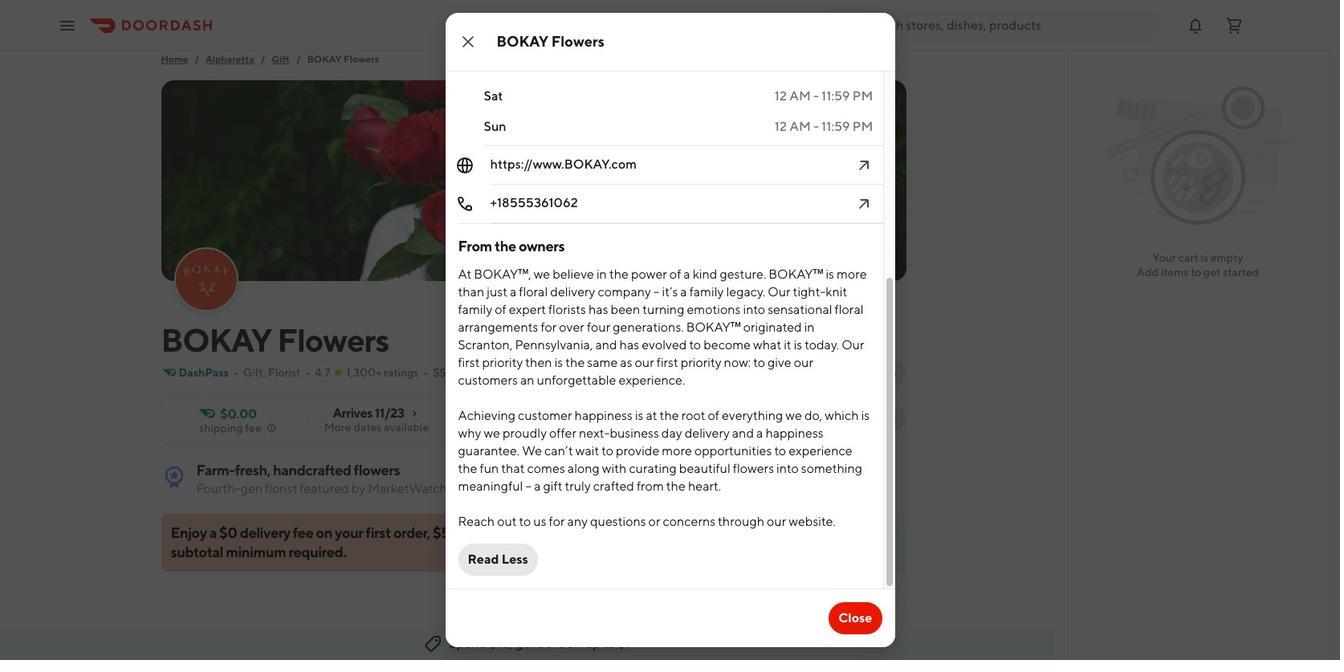Task type: locate. For each thing, give the bounding box(es) containing it.
more info button
[[820, 360, 906, 386]]

2 11:59 from the top
[[822, 119, 850, 134]]

2 vertical spatial flowers
[[277, 321, 389, 359]]

1 horizontal spatial bokay flowers
[[497, 33, 605, 50]]

0 horizontal spatial fee
[[245, 422, 262, 435]]

2 click item image from the top
[[854, 194, 873, 214]]

that
[[501, 461, 525, 476]]

2 12 am - 11:59 pm from the top
[[775, 119, 873, 134]]

1 horizontal spatial delivery
[[550, 284, 595, 300]]

been
[[611, 302, 640, 317]]

0 vertical spatial has
[[589, 302, 608, 317]]

floral down knit
[[835, 302, 864, 317]]

next button of carousel image
[[887, 643, 900, 656]]

0 horizontal spatial •
[[234, 366, 238, 379]]

started
[[1223, 266, 1260, 279]]

fresh,
[[235, 462, 271, 479]]

home / alpharetta / gift / bokay flowers
[[161, 53, 379, 65]]

0 vertical spatial bokay™
[[769, 267, 824, 282]]

1 vertical spatial -
[[814, 119, 819, 134]]

https://www.bokay.com
[[490, 157, 637, 172]]

2 vertical spatial delivery
[[240, 524, 290, 541]]

our up the more info button
[[842, 337, 865, 353]]

0 vertical spatial pm
[[853, 88, 873, 104]]

0 vertical spatial we
[[534, 267, 550, 282]]

gift,
[[243, 366, 266, 379]]

to left us
[[519, 514, 531, 529]]

the right from
[[667, 479, 686, 494]]

more left the info
[[846, 366, 873, 379]]

of right the root
[[708, 408, 720, 423]]

to down what
[[754, 355, 765, 370]]

for right us
[[549, 514, 565, 529]]

1 vertical spatial and
[[732, 426, 754, 441]]

1 / from the left
[[195, 53, 199, 65]]

of up arrangements
[[495, 302, 507, 317]]

0 vertical spatial for
[[541, 320, 557, 335]]

fee left on
[[293, 524, 314, 541]]

0 vertical spatial delivery
[[550, 284, 595, 300]]

priority down become
[[681, 355, 722, 370]]

of
[[670, 267, 681, 282], [495, 302, 507, 317], [708, 408, 720, 423]]

2 horizontal spatial /
[[296, 53, 301, 65]]

1 horizontal spatial more
[[846, 366, 873, 379]]

bokay™ up tight-
[[769, 267, 824, 282]]

next-
[[579, 426, 610, 441]]

bokay flowers
[[497, 33, 605, 50], [161, 321, 389, 359]]

1 horizontal spatial /
[[261, 53, 265, 65]]

0 horizontal spatial /
[[195, 53, 199, 65]]

0 vertical spatial bokay flowers
[[497, 33, 605, 50]]

• left 4.7
[[305, 366, 310, 379]]

2 • from the left
[[305, 366, 310, 379]]

1 horizontal spatial family
[[690, 284, 724, 300]]

happiness down the do,
[[766, 426, 824, 441]]

gift, florist
[[243, 366, 301, 379]]

more inside button
[[846, 366, 873, 379]]

florist
[[268, 366, 301, 379]]

1 vertical spatial in
[[805, 320, 815, 335]]

2 vertical spatial of
[[708, 408, 720, 423]]

bokay up 'fri'
[[497, 33, 549, 50]]

click item image
[[854, 156, 873, 175], [854, 194, 873, 214]]

give
[[768, 355, 792, 370]]

first down scranton,
[[458, 355, 480, 370]]

fee
[[245, 422, 262, 435], [293, 524, 314, 541]]

the up bokay™,
[[495, 238, 516, 255]]

of up the it's
[[670, 267, 681, 282]]

1 click item image from the top
[[854, 156, 873, 175]]

1 horizontal spatial our
[[842, 337, 865, 353]]

2 horizontal spatial our
[[794, 355, 814, 370]]

delivery down the root
[[685, 426, 730, 441]]

1 vertical spatial get
[[516, 636, 535, 651]]

0 vertical spatial 12
[[775, 88, 787, 104]]

0 vertical spatial happiness
[[575, 408, 633, 423]]

crafted
[[593, 479, 634, 494]]

am for sun
[[790, 119, 811, 134]]

1 vertical spatial into
[[777, 461, 799, 476]]

1 horizontal spatial we
[[534, 267, 550, 282]]

1,300+ ratings •
[[346, 366, 428, 379]]

1 vertical spatial am
[[790, 119, 811, 134]]

get right $15,
[[516, 636, 535, 651]]

2 12 from the top
[[775, 119, 787, 134]]

kind
[[693, 267, 718, 282]]

open menu image
[[58, 16, 77, 35]]

first inside enjoy a $0 delivery fee on your first order, $5 subtotal minimum required.
[[366, 524, 391, 541]]

bokay flowers up gift, florist
[[161, 321, 389, 359]]

1 pm from the top
[[853, 88, 873, 104]]

featured
[[300, 481, 349, 496]]

empty
[[1211, 251, 1244, 264]]

close
[[839, 610, 873, 626]]

legacy.
[[726, 284, 766, 300]]

delivery up the minimum
[[240, 524, 290, 541]]

our up sensational
[[768, 284, 791, 300]]

sensational
[[768, 302, 833, 317]]

1 vertical spatial more
[[324, 421, 351, 434]]

0 horizontal spatial first
[[366, 524, 391, 541]]

– left the it's
[[654, 284, 660, 300]]

and up the same
[[595, 337, 617, 353]]

2 vertical spatial and
[[450, 481, 472, 496]]

0 vertical spatial fee
[[245, 422, 262, 435]]

home link
[[161, 51, 188, 67]]

am
[[790, 88, 811, 104], [790, 119, 811, 134]]

and down everything
[[732, 426, 754, 441]]

fee right shipping
[[245, 422, 262, 435]]

– left the gift
[[526, 479, 532, 494]]

1 horizontal spatial –
[[654, 284, 660, 300]]

than
[[458, 284, 485, 300]]

0 vertical spatial 11:59
[[822, 88, 850, 104]]

at bokay™, we believe in the power of a kind gesture. bokay™ is more than just a floral delivery company – it's a family legacy. our tight-knit family of expert florists has been turning emotions into sensational floral arrangements for over four generations. bokay™ originated in scranton, pennsylvania, and has evolved to become what it is today. our first priority then is the same as our first priority now: to give our customers an unforgettable experience. achieving customer happiness is at the root of everything we do, which is why we proudly offer next-business day delivery and a happiness guarantee. we can't wait to provide more opportunities to experience the fun that comes along with curating beautiful flowers into something meaningful – a gift truly crafted from the heart. reach out to us for any questions or concerns through our website.
[[458, 267, 873, 529]]

• left $$
[[424, 366, 428, 379]]

1 vertical spatial flowers
[[344, 53, 379, 65]]

0 horizontal spatial our
[[635, 355, 654, 370]]

/
[[195, 53, 199, 65], [261, 53, 265, 65], [296, 53, 301, 65]]

1 12 from the top
[[775, 88, 787, 104]]

11:59 for sat
[[822, 88, 850, 104]]

more for more dates available
[[324, 421, 351, 434]]

less
[[502, 552, 528, 567]]

1 vertical spatial happiness
[[766, 426, 824, 441]]

0 vertical spatial in
[[597, 267, 607, 282]]

click item image for https://www.bokay.com
[[854, 156, 873, 175]]

dashpass •
[[179, 366, 238, 379]]

is
[[1201, 251, 1209, 264], [826, 267, 835, 282], [794, 337, 803, 353], [555, 355, 563, 370], [635, 408, 644, 423], [862, 408, 870, 423]]

$7
[[618, 636, 632, 651]]

customer
[[518, 408, 572, 423]]

subtotal
[[171, 544, 223, 561]]

items
[[1161, 266, 1189, 279]]

delivery
[[550, 284, 595, 300], [685, 426, 730, 441], [240, 524, 290, 541]]

0 horizontal spatial more
[[324, 421, 351, 434]]

family down "kind"
[[690, 284, 724, 300]]

to left $7
[[603, 636, 615, 651]]

bokay™,
[[474, 267, 531, 282]]

more dates available image
[[408, 407, 421, 420]]

$0
[[219, 524, 237, 541]]

/ right gift
[[296, 53, 301, 65]]

more down day on the bottom of page
[[662, 443, 692, 459]]

0 horizontal spatial our
[[768, 284, 791, 300]]

flowers up by
[[354, 462, 400, 479]]

priority up customers
[[482, 355, 523, 370]]

into down legacy.
[[743, 302, 766, 317]]

family down than
[[458, 302, 493, 317]]

is left save
[[862, 408, 870, 423]]

1 11:59 from the top
[[822, 88, 850, 104]]

save
[[872, 412, 897, 425]]

a left "kind"
[[684, 267, 690, 282]]

a left $0
[[209, 524, 217, 541]]

our right give
[[794, 355, 814, 370]]

12 for sun
[[775, 119, 787, 134]]

bokay
[[497, 33, 549, 50], [307, 53, 342, 65], [161, 321, 272, 359]]

1 vertical spatial delivery
[[685, 426, 730, 441]]

2 vertical spatial bokay
[[161, 321, 272, 359]]

business
[[610, 426, 659, 441]]

happiness up next-
[[575, 408, 633, 423]]

by
[[352, 481, 366, 496]]

• left gift,
[[234, 366, 238, 379]]

arrives 11/23
[[333, 406, 404, 421]]

more up knit
[[837, 267, 867, 282]]

on
[[316, 524, 332, 541]]

delivery inside enjoy a $0 delivery fee on your first order, $5 subtotal minimum required.
[[240, 524, 290, 541]]

1 vertical spatial 11:59
[[822, 119, 850, 134]]

0 horizontal spatial flowers
[[354, 462, 400, 479]]

through
[[718, 514, 765, 529]]

close button
[[829, 602, 882, 635]]

your cart is empty add items to get started
[[1137, 251, 1260, 279]]

flowers
[[552, 33, 605, 50], [344, 53, 379, 65], [277, 321, 389, 359]]

2 horizontal spatial •
[[424, 366, 428, 379]]

owners
[[519, 238, 565, 255]]

first right "your"
[[366, 524, 391, 541]]

first
[[458, 355, 480, 370], [657, 355, 679, 370], [366, 524, 391, 541]]

4.7
[[315, 366, 330, 379]]

floral up expert
[[519, 284, 548, 300]]

2 - from the top
[[814, 119, 819, 134]]

it's
[[662, 284, 678, 300]]

bokay right gift
[[307, 53, 342, 65]]

2 pm from the top
[[853, 119, 873, 134]]

1 horizontal spatial has
[[620, 337, 640, 353]]

-
[[814, 88, 819, 104], [814, 119, 819, 134]]

2 am from the top
[[790, 119, 811, 134]]

bokay flowers up 'fri'
[[497, 33, 605, 50]]

into down experience
[[777, 461, 799, 476]]

2 horizontal spatial we
[[786, 408, 802, 423]]

more left dates
[[324, 421, 351, 434]]

we left the do,
[[786, 408, 802, 423]]

has
[[589, 302, 608, 317], [620, 337, 640, 353]]

scranton,
[[458, 337, 513, 353]]

add
[[1137, 266, 1159, 279]]

2 vertical spatial we
[[484, 426, 500, 441]]

0 horizontal spatial bokay flowers
[[161, 321, 389, 359]]

1 horizontal spatial fee
[[293, 524, 314, 541]]

in down sensational
[[805, 320, 815, 335]]

bokay™ down emotions
[[686, 320, 741, 335]]

1 horizontal spatial more
[[837, 267, 867, 282]]

we
[[534, 267, 550, 282], [786, 408, 802, 423], [484, 426, 500, 441]]

to down cart
[[1191, 266, 1202, 279]]

0 vertical spatial 12 am - 11:59 pm
[[775, 88, 873, 104]]

dialog
[[445, 0, 895, 647]]

delivery down believe
[[550, 284, 595, 300]]

1 vertical spatial 12
[[775, 119, 787, 134]]

1 12 am - 11:59 pm from the top
[[775, 88, 873, 104]]

read
[[468, 552, 499, 567]]

get down empty at the top of the page
[[1204, 266, 1221, 279]]

0 horizontal spatial bokay™
[[686, 320, 741, 335]]

/ left gift
[[261, 53, 265, 65]]

has up four
[[589, 302, 608, 317]]

notification bell image
[[1186, 16, 1206, 35]]

0 vertical spatial -
[[814, 88, 819, 104]]

we up guarantee.
[[484, 426, 500, 441]]

bokay up dashpass •
[[161, 321, 272, 359]]

spend $15, get 30% off up to $7
[[449, 636, 632, 651]]

at
[[646, 408, 657, 423]]

3 / from the left
[[296, 53, 301, 65]]

0 horizontal spatial get
[[516, 636, 535, 651]]

get
[[1204, 266, 1221, 279], [516, 636, 535, 651]]

1 vertical spatial of
[[495, 302, 507, 317]]

read less button
[[458, 544, 538, 576]]

our right the through
[[767, 514, 787, 529]]

1 vertical spatial fee
[[293, 524, 314, 541]]

has up the 'as'
[[620, 337, 640, 353]]

0 vertical spatial am
[[790, 88, 811, 104]]

to
[[1191, 266, 1202, 279], [689, 337, 701, 353], [754, 355, 765, 370], [602, 443, 614, 459], [775, 443, 786, 459], [519, 514, 531, 529], [603, 636, 615, 651]]

1 vertical spatial we
[[786, 408, 802, 423]]

our right the 'as'
[[635, 355, 654, 370]]

1 horizontal spatial •
[[305, 366, 310, 379]]

1 vertical spatial 12 am - 11:59 pm
[[775, 119, 873, 134]]

0 horizontal spatial into
[[743, 302, 766, 317]]

we down owners
[[534, 267, 550, 282]]

bokay flowers image
[[161, 80, 906, 281], [175, 249, 237, 310]]

1 horizontal spatial floral
[[835, 302, 864, 317]]

11:59 for sun
[[822, 119, 850, 134]]

closed
[[832, 58, 873, 73]]

wait
[[576, 443, 599, 459]]

click item image for +18555361062
[[854, 194, 873, 214]]

12 am - 11:59 pm for sat
[[775, 88, 873, 104]]

0 vertical spatial our
[[768, 284, 791, 300]]

0 vertical spatial floral
[[519, 284, 548, 300]]

for up pennsylvania,
[[541, 320, 557, 335]]

order,
[[393, 524, 430, 541]]

cart
[[1179, 251, 1199, 264]]

is right cart
[[1201, 251, 1209, 264]]

first down evolved
[[657, 355, 679, 370]]

flowers down the opportunities
[[733, 461, 774, 476]]

handcrafted
[[273, 462, 351, 479]]

0 horizontal spatial delivery
[[240, 524, 290, 541]]

and up reach
[[450, 481, 472, 496]]

1 horizontal spatial happiness
[[766, 426, 824, 441]]

0 vertical spatial get
[[1204, 266, 1221, 279]]

0 vertical spatial more
[[846, 366, 873, 379]]

or
[[649, 514, 661, 529]]

1 horizontal spatial and
[[595, 337, 617, 353]]

your
[[335, 524, 363, 541]]

company
[[598, 284, 651, 300]]

0 horizontal spatial priority
[[482, 355, 523, 370]]

now:
[[724, 355, 751, 370]]

1 horizontal spatial in
[[805, 320, 815, 335]]

1 - from the top
[[814, 88, 819, 104]]

0 horizontal spatial –
[[526, 479, 532, 494]]

1 am from the top
[[790, 88, 811, 104]]

pm
[[853, 88, 873, 104], [853, 119, 873, 134]]

1 priority from the left
[[482, 355, 523, 370]]

/ right "home"
[[195, 53, 199, 65]]

in right believe
[[597, 267, 607, 282]]

florist
[[265, 481, 297, 496]]

1 vertical spatial more
[[662, 443, 692, 459]]

- for sun
[[814, 119, 819, 134]]

is right it
[[794, 337, 803, 353]]

2 horizontal spatial bokay
[[497, 33, 549, 50]]

fun
[[480, 461, 499, 476]]

more
[[846, 366, 873, 379], [324, 421, 351, 434]]

0 vertical spatial bokay
[[497, 33, 549, 50]]

1 horizontal spatial flowers
[[733, 461, 774, 476]]



Task type: vqa. For each thing, say whether or not it's contained in the screenshot.


Task type: describe. For each thing, give the bounding box(es) containing it.
beautiful
[[679, 461, 731, 476]]

questions
[[590, 514, 646, 529]]

from
[[458, 238, 492, 255]]

1,300+
[[346, 366, 382, 379]]

fri
[[484, 58, 499, 73]]

we
[[522, 443, 542, 459]]

can't
[[545, 443, 573, 459]]

2 priority from the left
[[681, 355, 722, 370]]

proudly
[[503, 426, 547, 441]]

dashpass
[[179, 366, 229, 379]]

originated
[[744, 320, 802, 335]]

0 horizontal spatial has
[[589, 302, 608, 317]]

0 horizontal spatial more
[[662, 443, 692, 459]]

unforgettable
[[537, 373, 616, 388]]

customers
[[458, 373, 518, 388]]

required.
[[289, 544, 346, 561]]

1 vertical spatial –
[[526, 479, 532, 494]]

0 vertical spatial flowers
[[552, 33, 605, 50]]

0 vertical spatial family
[[690, 284, 724, 300]]

1 vertical spatial floral
[[835, 302, 864, 317]]

curating
[[629, 461, 677, 476]]

the up 'unforgettable'
[[566, 355, 585, 370]]

which
[[825, 408, 859, 423]]

minimum
[[226, 544, 286, 561]]

more dates available
[[324, 421, 429, 434]]

is down pennsylvania,
[[555, 355, 563, 370]]

0 vertical spatial more
[[837, 267, 867, 282]]

1 vertical spatial bokay™
[[686, 320, 741, 335]]

$0.00
[[220, 406, 257, 422]]

turning
[[643, 302, 685, 317]]

pm for sat
[[853, 88, 873, 104]]

read less
[[468, 552, 528, 567]]

reach
[[458, 514, 495, 529]]

get inside your cart is empty add items to get started
[[1204, 266, 1221, 279]]

available
[[384, 421, 429, 434]]

up
[[585, 636, 601, 651]]

knit
[[826, 284, 847, 300]]

gift
[[272, 53, 290, 65]]

sun
[[484, 119, 506, 134]]

morningstar.
[[474, 481, 546, 496]]

do,
[[805, 408, 823, 423]]

more for more info
[[846, 366, 873, 379]]

out
[[497, 514, 517, 529]]

become
[[704, 337, 751, 353]]

0 vertical spatial –
[[654, 284, 660, 300]]

tight-
[[793, 284, 826, 300]]

- for sat
[[814, 88, 819, 104]]

fee inside enjoy a $0 delivery fee on your first order, $5 subtotal minimum required.
[[293, 524, 314, 541]]

info
[[876, 366, 897, 379]]

close bokay flowers image
[[458, 32, 478, 51]]

dates
[[354, 421, 382, 434]]

fourth-
[[196, 481, 241, 496]]

to left experience
[[775, 443, 786, 459]]

pennsylvania,
[[515, 337, 593, 353]]

1 horizontal spatial bokay™
[[769, 267, 824, 282]]

12 am - 11:59 pm for sun
[[775, 119, 873, 134]]

today.
[[805, 337, 839, 353]]

a inside enjoy a $0 delivery fee on your first order, $5 subtotal minimum required.
[[209, 524, 217, 541]]

a right the it's
[[681, 284, 687, 300]]

believe
[[553, 267, 594, 282]]

a right just
[[510, 284, 517, 300]]

is inside your cart is empty add items to get started
[[1201, 251, 1209, 264]]

everything
[[722, 408, 783, 423]]

along
[[568, 461, 600, 476]]

1 horizontal spatial first
[[458, 355, 480, 370]]

is up knit
[[826, 267, 835, 282]]

enjoy
[[171, 524, 207, 541]]

off
[[567, 636, 583, 651]]

1 vertical spatial bokay flowers
[[161, 321, 389, 359]]

marketwatch
[[368, 481, 447, 496]]

arrangements
[[458, 320, 538, 335]]

thu
[[484, 27, 506, 43]]

0 horizontal spatial bokay
[[161, 321, 272, 359]]

and inside farm-fresh, handcrafted flowers fourth-gen florist featured by marketwatch and morningstar.
[[450, 481, 472, 496]]

experience.
[[619, 373, 685, 388]]

gen
[[241, 481, 263, 496]]

2 horizontal spatial of
[[708, 408, 720, 423]]

to right evolved
[[689, 337, 701, 353]]

1 • from the left
[[234, 366, 238, 379]]

offer
[[549, 426, 577, 441]]

same
[[587, 355, 618, 370]]

from
[[637, 479, 664, 494]]

1 vertical spatial has
[[620, 337, 640, 353]]

is left at
[[635, 408, 644, 423]]

alpharetta
[[206, 53, 254, 65]]

it
[[784, 337, 792, 353]]

then
[[526, 355, 552, 370]]

1 horizontal spatial bokay
[[307, 53, 342, 65]]

+18555361062
[[490, 195, 578, 210]]

flowers inside farm-fresh, handcrafted flowers fourth-gen florist featured by marketwatch and morningstar.
[[354, 462, 400, 479]]

3 • from the left
[[424, 366, 428, 379]]

$$
[[433, 366, 446, 379]]

1 horizontal spatial into
[[777, 461, 799, 476]]

flowers inside at bokay™, we believe in the power of a kind gesture. bokay™ is more than just a floral delivery company – it's a family legacy. our tight-knit family of expert florists has been turning emotions into sensational floral arrangements for over four generations. bokay™ originated in scranton, pennsylvania, and has evolved to become what it is today. our first priority then is the same as our first priority now: to give our customers an unforgettable experience. achieving customer happiness is at the root of everything we do, which is why we proudly offer next-business day delivery and a happiness guarantee. we can't wait to provide more opportunities to experience the fun that comes along with curating beautiful flowers into something meaningful – a gift truly crafted from the heart. reach out to us for any questions or concerns through our website.
[[733, 461, 774, 476]]

meaningful
[[458, 479, 523, 494]]

heart.
[[688, 479, 721, 494]]

truly
[[565, 479, 591, 494]]

a left the gift
[[534, 479, 541, 494]]

2 horizontal spatial first
[[657, 355, 679, 370]]

the right at
[[660, 408, 679, 423]]

from the owners
[[458, 238, 565, 255]]

your
[[1153, 251, 1177, 264]]

arrives
[[333, 406, 373, 421]]

root
[[682, 408, 706, 423]]

2 / from the left
[[261, 53, 265, 65]]

save button
[[840, 406, 906, 431]]

1 vertical spatial family
[[458, 302, 493, 317]]

1 horizontal spatial our
[[767, 514, 787, 529]]

0 horizontal spatial happiness
[[575, 408, 633, 423]]

why
[[458, 426, 481, 441]]

0 items, open order cart image
[[1225, 16, 1244, 35]]

to up with
[[602, 443, 614, 459]]

the up company
[[610, 267, 629, 282]]

shipping
[[199, 422, 243, 435]]

1 vertical spatial our
[[842, 337, 865, 353]]

four
[[587, 320, 611, 335]]

1 vertical spatial for
[[549, 514, 565, 529]]

$15,
[[489, 636, 513, 651]]

to inside your cart is empty add items to get started
[[1191, 266, 1202, 279]]

the left fun
[[458, 461, 478, 476]]

enjoy a $0 delivery fee on your first order, $5 subtotal minimum required.
[[171, 524, 450, 561]]

gesture.
[[720, 267, 767, 282]]

dialog containing bokay flowers
[[445, 0, 895, 647]]

just
[[487, 284, 508, 300]]

am for sat
[[790, 88, 811, 104]]

as
[[620, 355, 633, 370]]

pm for sun
[[853, 119, 873, 134]]

0 vertical spatial and
[[595, 337, 617, 353]]

12 for sat
[[775, 88, 787, 104]]

a down everything
[[757, 426, 763, 441]]

more info
[[846, 366, 897, 379]]

2 horizontal spatial delivery
[[685, 426, 730, 441]]

comes
[[527, 461, 565, 476]]

us
[[534, 514, 547, 529]]

bokay flowers inside dialog
[[497, 33, 605, 50]]

gift
[[543, 479, 563, 494]]

0 horizontal spatial we
[[484, 426, 500, 441]]

concerns
[[663, 514, 716, 529]]

2 horizontal spatial and
[[732, 426, 754, 441]]

sat
[[484, 88, 503, 104]]

1 horizontal spatial of
[[670, 267, 681, 282]]

opportunities
[[695, 443, 772, 459]]

previous button of carousel image
[[855, 643, 868, 656]]



